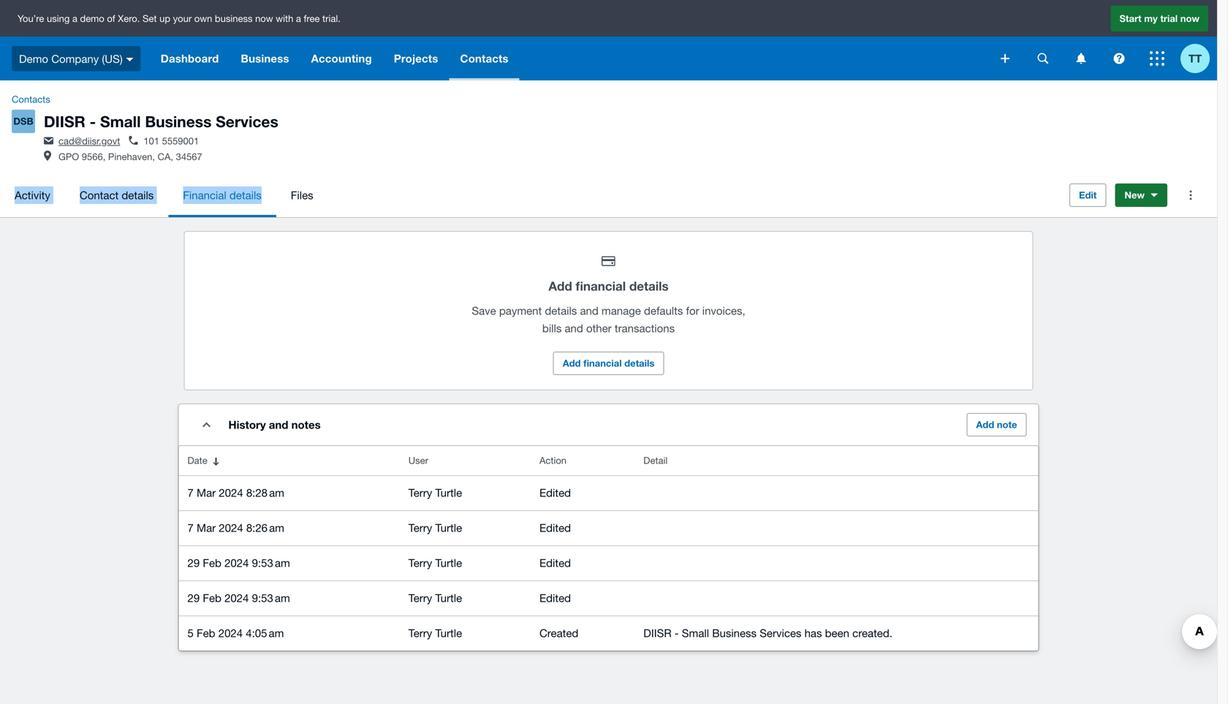 Task type: vqa. For each thing, say whether or not it's contained in the screenshot.
first EDITED
yes



Task type: describe. For each thing, give the bounding box(es) containing it.
with
[[276, 13, 294, 24]]

4 terry from the top
[[409, 592, 432, 605]]

diisr for diisr - small business services
[[44, 112, 85, 131]]

details inside "financial details" button
[[230, 189, 262, 202]]

34567
[[176, 151, 202, 162]]

1 edited from the top
[[540, 487, 571, 499]]

2024 up 5 feb 2024 4:05 am on the bottom
[[225, 592, 249, 605]]

5559001
[[162, 135, 199, 147]]

svg image inside demo company (us) popup button
[[126, 58, 134, 61]]

101
[[144, 135, 159, 147]]

detail
[[644, 455, 668, 466]]

2 terry turtle from the top
[[409, 522, 462, 534]]

financial for add financial details button
[[584, 358, 622, 369]]

3 turtle from the top
[[436, 557, 462, 570]]

start
[[1120, 13, 1142, 24]]

you're using a demo of xero. set up your own business now with a free trial.
[[18, 13, 341, 24]]

set
[[143, 13, 157, 24]]

cad@diisr.govt link
[[59, 135, 120, 147]]

details inside "save payment details and manage defaults for invoices, bills and other transactions"
[[545, 304, 577, 317]]

demo
[[19, 52, 48, 65]]

contact details
[[80, 189, 154, 202]]

2024 down 7 mar 2024 8:26 am
[[225, 557, 249, 570]]

0 vertical spatial feb
[[203, 557, 222, 570]]

7 for 7 mar 2024 8:28 am
[[188, 487, 194, 499]]

small for diisr - small business services
[[100, 112, 141, 131]]

activity
[[15, 189, 50, 202]]

activity button
[[0, 173, 65, 217]]

1 9:53 am from the top
[[252, 557, 290, 570]]

1 vertical spatial feb
[[203, 592, 222, 605]]

defaults
[[644, 304, 683, 317]]

add for add note button
[[977, 419, 995, 431]]

details inside add financial details heading
[[630, 279, 669, 293]]

you're
[[18, 13, 44, 24]]

ca,
[[158, 151, 173, 162]]

add financial details button
[[553, 352, 664, 375]]

1 turtle from the top
[[436, 487, 462, 499]]

9566,
[[82, 151, 106, 162]]

save
[[472, 304, 496, 317]]

4:05 am
[[246, 627, 284, 640]]

demo
[[80, 13, 104, 24]]

banner containing dashboard
[[0, 0, 1218, 80]]

contacts link
[[6, 92, 56, 107]]

history and notes
[[229, 418, 321, 432]]

up
[[160, 13, 170, 24]]

add financial details for add financial details heading
[[549, 279, 669, 293]]

8:26 am
[[246, 522, 285, 534]]

files button
[[276, 173, 328, 217]]

2 turtle from the top
[[436, 522, 462, 534]]

2 a from the left
[[296, 13, 301, 24]]

business button
[[230, 37, 300, 80]]

7 mar 2024 8:28 am
[[188, 487, 285, 499]]

invoices,
[[703, 304, 746, 317]]

payment
[[499, 304, 542, 317]]

2 29 feb 2024 9:53 am from the top
[[188, 592, 290, 605]]

trial
[[1161, 13, 1178, 24]]

phone number image
[[129, 136, 138, 145]]

(us)
[[102, 52, 123, 65]]

manage
[[602, 304, 641, 317]]

3 terry from the top
[[409, 557, 432, 570]]

demo company (us)
[[19, 52, 123, 65]]

details inside contact details button
[[122, 189, 154, 202]]

1 29 from the top
[[188, 557, 200, 570]]

svg image left 'tt'
[[1151, 51, 1165, 66]]

dsb
[[13, 116, 33, 127]]

diisr - small business services has been created.
[[644, 627, 893, 640]]

2 vertical spatial feb
[[197, 627, 215, 640]]

5
[[188, 627, 194, 640]]

5 feb 2024 4:05 am
[[188, 627, 284, 640]]

edit button
[[1070, 184, 1107, 207]]

of
[[107, 13, 115, 24]]

services for diisr - small business services
[[216, 112, 279, 131]]

bills
[[543, 322, 562, 335]]

tt
[[1189, 52, 1203, 65]]

2024 left 4:05 am
[[219, 627, 243, 640]]

financial for add financial details heading
[[576, 279, 626, 293]]

new button
[[1116, 184, 1168, 207]]

contacts button
[[449, 37, 520, 80]]

projects button
[[383, 37, 449, 80]]

action
[[540, 455, 567, 466]]

created
[[540, 627, 579, 640]]

- for diisr - small business services
[[90, 112, 96, 131]]

detail button
[[635, 446, 1039, 476]]

5 turtle from the top
[[436, 627, 462, 640]]

2024 left 8:28 am
[[219, 487, 243, 499]]

cad@diisr.govt
[[59, 135, 120, 147]]

own
[[194, 13, 212, 24]]

tt button
[[1181, 37, 1218, 80]]

action button
[[531, 446, 635, 476]]

projects
[[394, 52, 438, 65]]

for
[[686, 304, 700, 317]]

dashboard link
[[150, 37, 230, 80]]

2 9:53 am from the top
[[252, 592, 290, 605]]

1 now from the left
[[255, 13, 273, 24]]

3 terry turtle from the top
[[409, 557, 462, 570]]

transactions
[[615, 322, 675, 335]]

toggle button
[[192, 410, 221, 440]]

created.
[[853, 627, 893, 640]]

has
[[805, 627, 823, 640]]

diisr for diisr - small business services has been created.
[[644, 627, 672, 640]]

been
[[826, 627, 850, 640]]

gpo 9566, pinehaven, ca, 34567
[[59, 151, 202, 162]]

7 mar 2024 8:26 am
[[188, 522, 285, 534]]

note
[[998, 419, 1018, 431]]

add financial details for add financial details button
[[563, 358, 655, 369]]

add note
[[977, 419, 1018, 431]]

xero.
[[118, 13, 140, 24]]

free
[[304, 13, 320, 24]]

other
[[587, 322, 612, 335]]

notes
[[292, 418, 321, 432]]

contacts for contacts link
[[12, 94, 50, 105]]



Task type: locate. For each thing, give the bounding box(es) containing it.
business inside list of history for this document element
[[713, 627, 757, 640]]

and right bills
[[565, 322, 584, 335]]

details up defaults
[[630, 279, 669, 293]]

svg image right the '(us)'
[[126, 58, 134, 61]]

details up bills
[[545, 304, 577, 317]]

actions menu image
[[1177, 181, 1206, 210]]

gpo
[[59, 151, 79, 162]]

svg image
[[1038, 53, 1049, 64]]

1 vertical spatial diisr
[[644, 627, 672, 640]]

2 7 from the top
[[188, 522, 194, 534]]

history
[[229, 418, 266, 432]]

edited
[[540, 487, 571, 499], [540, 522, 571, 534], [540, 557, 571, 570], [540, 592, 571, 605]]

0 horizontal spatial now
[[255, 13, 273, 24]]

29 feb 2024 9:53 am down 7 mar 2024 8:26 am
[[188, 557, 290, 570]]

1 terry turtle from the top
[[409, 487, 462, 499]]

- for diisr - small business services has been created.
[[675, 627, 679, 640]]

1 vertical spatial business
[[145, 112, 212, 131]]

add financial details heading
[[463, 276, 755, 296]]

business for diisr - small business services
[[145, 112, 212, 131]]

0 vertical spatial contacts
[[460, 52, 509, 65]]

financial
[[576, 279, 626, 293], [584, 358, 622, 369]]

7 down the 7 mar 2024 8:28 am on the bottom of the page
[[188, 522, 194, 534]]

29 feb 2024 9:53 am
[[188, 557, 290, 570], [188, 592, 290, 605]]

2 now from the left
[[1181, 13, 1200, 24]]

financial inside button
[[584, 358, 622, 369]]

0 vertical spatial business
[[241, 52, 289, 65]]

edit
[[1080, 190, 1097, 201]]

1 7 from the top
[[188, 487, 194, 499]]

date
[[188, 455, 208, 466]]

svg image down start
[[1114, 53, 1125, 64]]

a right the using
[[72, 13, 77, 24]]

now left with
[[255, 13, 273, 24]]

add financial details inside button
[[563, 358, 655, 369]]

4 terry turtle from the top
[[409, 592, 462, 605]]

small
[[100, 112, 141, 131], [682, 627, 710, 640]]

add
[[549, 279, 573, 293], [563, 358, 581, 369], [977, 419, 995, 431]]

29 down 7 mar 2024 8:26 am
[[188, 557, 200, 570]]

billing address image
[[44, 151, 51, 161]]

1 vertical spatial small
[[682, 627, 710, 640]]

now right trial
[[1181, 13, 1200, 24]]

mar down the 7 mar 2024 8:28 am on the bottom of the page
[[197, 522, 216, 534]]

pinehaven,
[[108, 151, 155, 162]]

services left has
[[760, 627, 802, 640]]

29 up the 5
[[188, 592, 200, 605]]

0 vertical spatial services
[[216, 112, 279, 131]]

0 horizontal spatial services
[[216, 112, 279, 131]]

email image
[[44, 137, 53, 145]]

my
[[1145, 13, 1158, 24]]

services
[[216, 112, 279, 131], [760, 627, 802, 640]]

business inside dropdown button
[[241, 52, 289, 65]]

banner
[[0, 0, 1218, 80]]

29
[[188, 557, 200, 570], [188, 592, 200, 605]]

details right contact
[[122, 189, 154, 202]]

7
[[188, 487, 194, 499], [188, 522, 194, 534]]

101 5559001
[[144, 135, 199, 147]]

1 vertical spatial 29 feb 2024 9:53 am
[[188, 592, 290, 605]]

1 vertical spatial add
[[563, 358, 581, 369]]

contact
[[80, 189, 119, 202]]

new
[[1125, 190, 1145, 201]]

mar
[[197, 487, 216, 499], [197, 522, 216, 534]]

details right financial
[[230, 189, 262, 202]]

start my trial now
[[1120, 13, 1200, 24]]

company
[[51, 52, 99, 65]]

4 turtle from the top
[[436, 592, 462, 605]]

- inside list of history for this document element
[[675, 627, 679, 640]]

add note button
[[967, 413, 1027, 437]]

diisr - small business services
[[44, 112, 279, 131]]

1 29 feb 2024 9:53 am from the top
[[188, 557, 290, 570]]

using
[[47, 13, 70, 24]]

add financial details down other
[[563, 358, 655, 369]]

details inside add financial details button
[[625, 358, 655, 369]]

-
[[90, 112, 96, 131], [675, 627, 679, 640]]

mar down date
[[197, 487, 216, 499]]

1 horizontal spatial a
[[296, 13, 301, 24]]

contacts inside dropdown button
[[460, 52, 509, 65]]

1 mar from the top
[[197, 487, 216, 499]]

0 horizontal spatial diisr
[[44, 112, 85, 131]]

add for add financial details heading
[[549, 279, 573, 293]]

your
[[173, 13, 192, 24]]

contacts up dsb at the left top
[[12, 94, 50, 105]]

8:28 am
[[246, 487, 285, 499]]

add financial details up manage
[[549, 279, 669, 293]]

1 a from the left
[[72, 13, 77, 24]]

0 horizontal spatial -
[[90, 112, 96, 131]]

0 vertical spatial 7
[[188, 487, 194, 499]]

1 horizontal spatial diisr
[[644, 627, 672, 640]]

2 29 from the top
[[188, 592, 200, 605]]

1 vertical spatial financial
[[584, 358, 622, 369]]

1 horizontal spatial business
[[241, 52, 289, 65]]

2 terry from the top
[[409, 522, 432, 534]]

1 horizontal spatial services
[[760, 627, 802, 640]]

mar for 7 mar 2024 8:28 am
[[197, 487, 216, 499]]

user button
[[400, 446, 531, 476]]

0 vertical spatial diisr
[[44, 112, 85, 131]]

0 vertical spatial 9:53 am
[[252, 557, 290, 570]]

files
[[291, 189, 314, 202]]

toggle image
[[203, 423, 211, 428]]

5 terry from the top
[[409, 627, 432, 640]]

financial details
[[183, 189, 262, 202]]

demo company (us) button
[[0, 37, 150, 80]]

and up other
[[580, 304, 599, 317]]

2 edited from the top
[[540, 522, 571, 534]]

svg image right svg icon
[[1077, 53, 1087, 64]]

diisr
[[44, 112, 85, 131], [644, 627, 672, 640]]

0 vertical spatial add
[[549, 279, 573, 293]]

1 vertical spatial -
[[675, 627, 679, 640]]

add inside heading
[[549, 279, 573, 293]]

user
[[409, 455, 429, 466]]

services down 'business' dropdown button at the top of page
[[216, 112, 279, 131]]

accounting
[[311, 52, 372, 65]]

1 vertical spatial mar
[[197, 522, 216, 534]]

and
[[580, 304, 599, 317], [565, 322, 584, 335], [269, 418, 289, 432]]

0 vertical spatial 29 feb 2024 9:53 am
[[188, 557, 290, 570]]

diisr inside list of history for this document element
[[644, 627, 672, 640]]

0 vertical spatial small
[[100, 112, 141, 131]]

date button
[[179, 446, 400, 476]]

0 horizontal spatial business
[[145, 112, 212, 131]]

9:53 am up 4:05 am
[[252, 592, 290, 605]]

services for diisr - small business services has been created.
[[760, 627, 802, 640]]

7 down date
[[188, 487, 194, 499]]

services inside list of history for this document element
[[760, 627, 802, 640]]

2 mar from the top
[[197, 522, 216, 534]]

accounting button
[[300, 37, 383, 80]]

1 horizontal spatial now
[[1181, 13, 1200, 24]]

financial up manage
[[576, 279, 626, 293]]

contact details button
[[65, 173, 168, 217]]

save payment details and manage defaults for invoices, bills and other transactions
[[472, 304, 746, 335]]

feb down 7 mar 2024 8:26 am
[[203, 557, 222, 570]]

2024 left 8:26 am
[[219, 522, 243, 534]]

0 vertical spatial financial
[[576, 279, 626, 293]]

add financial details inside heading
[[549, 279, 669, 293]]

0 horizontal spatial contacts
[[12, 94, 50, 105]]

svg image left svg icon
[[1001, 54, 1010, 63]]

1 vertical spatial add financial details
[[563, 358, 655, 369]]

terry
[[409, 487, 432, 499], [409, 522, 432, 534], [409, 557, 432, 570], [409, 592, 432, 605], [409, 627, 432, 640]]

terry turtle
[[409, 487, 462, 499], [409, 522, 462, 534], [409, 557, 462, 570], [409, 592, 462, 605], [409, 627, 462, 640]]

mar for 7 mar 2024 8:26 am
[[197, 522, 216, 534]]

0 vertical spatial and
[[580, 304, 599, 317]]

2 horizontal spatial business
[[713, 627, 757, 640]]

small inside list of history for this document element
[[682, 627, 710, 640]]

1 vertical spatial contacts
[[12, 94, 50, 105]]

1 horizontal spatial small
[[682, 627, 710, 640]]

9:53 am down 8:26 am
[[252, 557, 290, 570]]

1 vertical spatial services
[[760, 627, 802, 640]]

1 vertical spatial 9:53 am
[[252, 592, 290, 605]]

1 terry from the top
[[409, 487, 432, 499]]

2 vertical spatial add
[[977, 419, 995, 431]]

contacts right projects
[[460, 52, 509, 65]]

add for add financial details button
[[563, 358, 581, 369]]

dashboard
[[161, 52, 219, 65]]

4 edited from the top
[[540, 592, 571, 605]]

and left the notes
[[269, 418, 289, 432]]

feb
[[203, 557, 222, 570], [203, 592, 222, 605], [197, 627, 215, 640]]

2 vertical spatial business
[[713, 627, 757, 640]]

0 vertical spatial add financial details
[[549, 279, 669, 293]]

contacts for contacts dropdown button
[[460, 52, 509, 65]]

7 for 7 mar 2024 8:26 am
[[188, 522, 194, 534]]

2024
[[219, 487, 243, 499], [219, 522, 243, 534], [225, 557, 249, 570], [225, 592, 249, 605], [219, 627, 243, 640]]

add up bills
[[549, 279, 573, 293]]

0 horizontal spatial a
[[72, 13, 77, 24]]

1 vertical spatial and
[[565, 322, 584, 335]]

trial.
[[323, 13, 341, 24]]

5 terry turtle from the top
[[409, 627, 462, 640]]

financial details button
[[168, 173, 276, 217]]

0 horizontal spatial small
[[100, 112, 141, 131]]

add down "save payment details and manage defaults for invoices, bills and other transactions"
[[563, 358, 581, 369]]

1 horizontal spatial -
[[675, 627, 679, 640]]

1 horizontal spatial contacts
[[460, 52, 509, 65]]

0 vertical spatial 29
[[188, 557, 200, 570]]

menu containing activity
[[0, 173, 1058, 217]]

29 feb 2024 9:53 am up 5 feb 2024 4:05 am on the bottom
[[188, 592, 290, 605]]

0 vertical spatial mar
[[197, 487, 216, 499]]

financial
[[183, 189, 227, 202]]

0 vertical spatial -
[[90, 112, 96, 131]]

small for diisr - small business services has been created.
[[682, 627, 710, 640]]

1 vertical spatial 29
[[188, 592, 200, 605]]

svg image
[[1151, 51, 1165, 66], [1077, 53, 1087, 64], [1114, 53, 1125, 64], [1001, 54, 1010, 63], [126, 58, 134, 61]]

business
[[215, 13, 253, 24]]

list of history for this document element
[[179, 446, 1039, 651]]

financial down other
[[584, 358, 622, 369]]

a left free
[[296, 13, 301, 24]]

9:53 am
[[252, 557, 290, 570], [252, 592, 290, 605]]

details
[[122, 189, 154, 202], [230, 189, 262, 202], [630, 279, 669, 293], [545, 304, 577, 317], [625, 358, 655, 369]]

feb right the 5
[[197, 627, 215, 640]]

details down transactions
[[625, 358, 655, 369]]

menu
[[0, 173, 1058, 217]]

1 vertical spatial 7
[[188, 522, 194, 534]]

business for diisr - small business services has been created.
[[713, 627, 757, 640]]

feb up 5 feb 2024 4:05 am on the bottom
[[203, 592, 222, 605]]

3 edited from the top
[[540, 557, 571, 570]]

2 vertical spatial and
[[269, 418, 289, 432]]

financial inside heading
[[576, 279, 626, 293]]

add left note on the bottom of the page
[[977, 419, 995, 431]]



